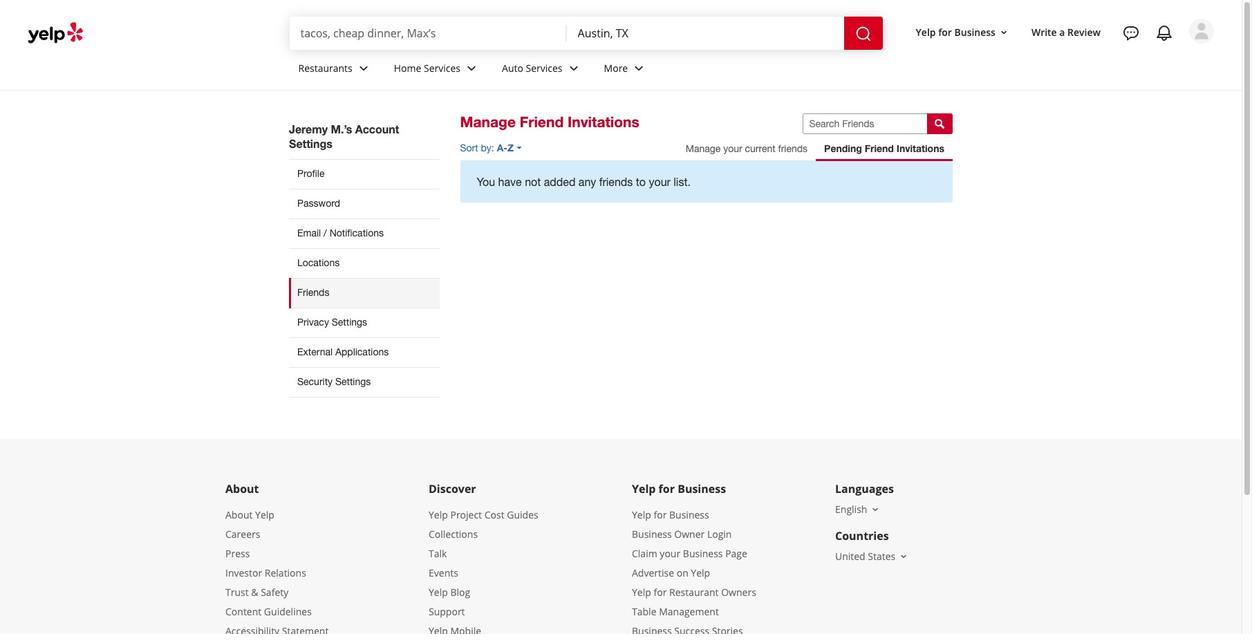Task type: locate. For each thing, give the bounding box(es) containing it.
auto
[[502, 61, 524, 74]]

2 none field from the left
[[578, 26, 833, 41]]

table management link
[[632, 605, 719, 618]]

24 chevron down v2 image right restaurants
[[355, 60, 372, 77]]

settings for security
[[336, 376, 371, 387]]

services right home
[[424, 61, 461, 74]]

more
[[604, 61, 628, 74]]

1 about from the top
[[226, 481, 259, 497]]

manage up sort by: a-z on the top left of page
[[460, 113, 516, 131]]

security
[[297, 376, 333, 387]]

0 vertical spatial 16 chevron down v2 image
[[999, 27, 1010, 38]]

0 horizontal spatial manage
[[460, 113, 516, 131]]

1 vertical spatial friends
[[600, 176, 633, 188]]

16 chevron down v2 image inside english popup button
[[871, 504, 882, 515]]

relations
[[265, 567, 306, 580]]

settings inside "link"
[[332, 317, 367, 328]]

1 vertical spatial manage
[[686, 143, 721, 154]]

collections
[[429, 528, 478, 541]]

settings down applications
[[336, 376, 371, 387]]

friends right current
[[779, 143, 808, 154]]

16 chevron down v2 image right states
[[899, 551, 910, 562]]

manage for manage friend invitations
[[460, 113, 516, 131]]

external applications link
[[289, 338, 440, 367]]

security settings link
[[289, 367, 440, 398]]

0 horizontal spatial invitations
[[568, 113, 640, 131]]

1 horizontal spatial none field
[[578, 26, 833, 41]]

none field up home services
[[301, 26, 556, 41]]

2 vertical spatial your
[[660, 547, 681, 560]]

blog
[[451, 586, 471, 599]]

yelp up "yelp for business" link
[[632, 481, 656, 497]]

2 vertical spatial settings
[[336, 376, 371, 387]]

16 chevron down v2 image
[[999, 27, 1010, 38], [871, 504, 882, 515], [899, 551, 910, 562]]

invitations for pending friend invitations
[[897, 143, 945, 154]]

business
[[955, 25, 996, 38], [678, 481, 727, 497], [670, 508, 710, 522], [632, 528, 672, 541], [683, 547, 723, 560]]

0 vertical spatial friends
[[779, 143, 808, 154]]

external
[[297, 347, 333, 358]]

yelp up collections
[[429, 508, 448, 522]]

24 chevron down v2 image inside auto services "link"
[[566, 60, 582, 77]]

privacy settings
[[297, 317, 367, 328]]

your
[[724, 143, 743, 154], [649, 176, 671, 188], [660, 547, 681, 560]]

write
[[1032, 25, 1058, 38]]

invitations
[[568, 113, 640, 131], [897, 143, 945, 154]]

None field
[[301, 26, 556, 41], [578, 26, 833, 41]]

home services
[[394, 61, 461, 74]]

&
[[251, 586, 258, 599]]

your right "to"
[[649, 176, 671, 188]]

0 vertical spatial manage
[[460, 113, 516, 131]]

friends
[[779, 143, 808, 154], [600, 176, 633, 188]]

security settings
[[297, 376, 371, 387]]

friend for manage
[[520, 113, 564, 131]]

0 horizontal spatial 16 chevron down v2 image
[[871, 504, 882, 515]]

16 chevron down v2 image inside yelp for business button
[[999, 27, 1010, 38]]

1 vertical spatial invitations
[[897, 143, 945, 154]]

1 horizontal spatial invitations
[[897, 143, 945, 154]]

press link
[[226, 547, 250, 560]]

jeremy m. image
[[1190, 19, 1215, 44]]

about for about
[[226, 481, 259, 497]]

services right auto
[[526, 61, 563, 74]]

yelp up "careers"
[[255, 508, 275, 522]]

services inside "link"
[[526, 61, 563, 74]]

1 horizontal spatial friends
[[779, 143, 808, 154]]

0 vertical spatial settings
[[289, 137, 333, 150]]

careers
[[226, 528, 260, 541]]

1 vertical spatial friend
[[865, 143, 895, 154]]

your inside manage your current friends link
[[724, 143, 743, 154]]

manage for manage your current friends
[[686, 143, 721, 154]]

1 horizontal spatial yelp for business
[[916, 25, 996, 38]]

settings up external applications
[[332, 317, 367, 328]]

events
[[429, 567, 459, 580]]

english
[[836, 503, 868, 516]]

1 horizontal spatial services
[[526, 61, 563, 74]]

friend down search friends text box
[[865, 143, 895, 154]]

business owner login link
[[632, 528, 732, 541]]

yelp for business inside button
[[916, 25, 996, 38]]

on
[[677, 567, 689, 580]]

0 horizontal spatial none field
[[301, 26, 556, 41]]

2 vertical spatial 16 chevron down v2 image
[[899, 551, 910, 562]]

invitations down more
[[568, 113, 640, 131]]

yelp right search icon
[[916, 25, 936, 38]]

about yelp careers press investor relations trust & safety content guidelines
[[226, 508, 312, 618]]

password link
[[289, 189, 440, 219]]

1 vertical spatial yelp for business
[[632, 481, 727, 497]]

0 vertical spatial your
[[724, 143, 743, 154]]

2 horizontal spatial 16 chevron down v2 image
[[999, 27, 1010, 38]]

services for auto services
[[526, 61, 563, 74]]

invitations for manage friend invitations
[[568, 113, 640, 131]]

your up advertise on yelp link
[[660, 547, 681, 560]]

1 none field from the left
[[301, 26, 556, 41]]

0 horizontal spatial 24 chevron down v2 image
[[355, 60, 372, 77]]

1 services from the left
[[424, 61, 461, 74]]

about up "careers"
[[226, 508, 253, 522]]

settings for privacy
[[332, 317, 367, 328]]

manage friend invitations
[[460, 113, 640, 131]]

2 24 chevron down v2 image from the left
[[464, 60, 480, 77]]

friend for pending
[[865, 143, 895, 154]]

24 chevron down v2 image left auto
[[464, 60, 480, 77]]

your for yelp for business business owner login claim your business page advertise on yelp yelp for restaurant owners table management
[[660, 547, 681, 560]]

restaurant
[[670, 586, 719, 599]]

0 horizontal spatial services
[[424, 61, 461, 74]]

table
[[632, 605, 657, 618]]

friend
[[520, 113, 564, 131], [865, 143, 895, 154]]

16 chevron down v2 image inside 'united states' popup button
[[899, 551, 910, 562]]

invitations inside tab list
[[897, 143, 945, 154]]

friend down auto services "link"
[[520, 113, 564, 131]]

24 chevron down v2 image inside home services link
[[464, 60, 480, 77]]

1 vertical spatial about
[[226, 508, 253, 522]]

page
[[726, 547, 748, 560]]

settings
[[289, 137, 333, 150], [332, 317, 367, 328], [336, 376, 371, 387]]

16 chevron down v2 image down the languages
[[871, 504, 882, 515]]

invitations down search friends text box
[[897, 143, 945, 154]]

1 horizontal spatial friend
[[865, 143, 895, 154]]

yelp for business
[[916, 25, 996, 38], [632, 481, 727, 497]]

a-
[[497, 142, 508, 154]]

1 vertical spatial settings
[[332, 317, 367, 328]]

0 vertical spatial friend
[[520, 113, 564, 131]]

countries
[[836, 528, 889, 544]]

0 vertical spatial yelp for business
[[916, 25, 996, 38]]

1 horizontal spatial 16 chevron down v2 image
[[899, 551, 910, 562]]

languages
[[836, 481, 894, 497]]

settings down jeremy
[[289, 137, 333, 150]]

trust
[[226, 586, 249, 599]]

friends left "to"
[[600, 176, 633, 188]]

profile link
[[289, 159, 440, 189]]

0 vertical spatial invitations
[[568, 113, 640, 131]]

0 horizontal spatial friend
[[520, 113, 564, 131]]

yelp
[[916, 25, 936, 38], [632, 481, 656, 497], [255, 508, 275, 522], [429, 508, 448, 522], [632, 508, 652, 522], [691, 567, 711, 580], [429, 586, 448, 599], [632, 586, 652, 599]]

pending friend invitations link
[[816, 136, 953, 161]]

account
[[355, 122, 400, 136]]

friends inside pending friend invitations tab list
[[779, 143, 808, 154]]

none field up business categories element
[[578, 26, 833, 41]]

claim
[[632, 547, 658, 560]]

a
[[1060, 25, 1066, 38]]

your left current
[[724, 143, 743, 154]]

investor
[[226, 567, 262, 580]]

write a review link
[[1027, 20, 1107, 45]]

about
[[226, 481, 259, 497], [226, 508, 253, 522]]

24 chevron down v2 image for restaurants
[[355, 60, 372, 77]]

3 24 chevron down v2 image from the left
[[566, 60, 582, 77]]

united states
[[836, 550, 896, 563]]

yelp for restaurant owners link
[[632, 586, 757, 599]]

safety
[[261, 586, 289, 599]]

0 horizontal spatial friends
[[600, 176, 633, 188]]

16 chevron down v2 image left write
[[999, 27, 1010, 38]]

united states button
[[836, 550, 910, 563]]

english button
[[836, 503, 882, 516]]

for
[[939, 25, 953, 38], [659, 481, 675, 497], [654, 508, 667, 522], [654, 586, 667, 599]]

talk
[[429, 547, 447, 560]]

claim your business page link
[[632, 547, 748, 560]]

about inside about yelp careers press investor relations trust & safety content guidelines
[[226, 508, 253, 522]]

your for you have not added any friends to your list.
[[649, 176, 671, 188]]

services
[[424, 61, 461, 74], [526, 61, 563, 74]]

2 horizontal spatial 24 chevron down v2 image
[[566, 60, 582, 77]]

restaurants
[[299, 61, 353, 74]]

1 24 chevron down v2 image from the left
[[355, 60, 372, 77]]

24 chevron down v2 image inside restaurants "link"
[[355, 60, 372, 77]]

content
[[226, 605, 262, 618]]

owner
[[675, 528, 705, 541]]

yelp right on
[[691, 567, 711, 580]]

None search field
[[290, 17, 886, 50]]

2 about from the top
[[226, 508, 253, 522]]

notifications image
[[1157, 25, 1173, 42]]

friend inside pending friend invitations link
[[865, 143, 895, 154]]

1 horizontal spatial manage
[[686, 143, 721, 154]]

0 vertical spatial about
[[226, 481, 259, 497]]

your inside yelp for business business owner login claim your business page advertise on yelp yelp for restaurant owners table management
[[660, 547, 681, 560]]

sort by: a-z
[[460, 142, 514, 154]]

about up about yelp link
[[226, 481, 259, 497]]

none field find
[[301, 26, 556, 41]]

1 vertical spatial your
[[649, 176, 671, 188]]

manage up list.
[[686, 143, 721, 154]]

16 chevron down v2 image for countries
[[899, 551, 910, 562]]

list.
[[674, 176, 691, 188]]

yelp for business button
[[911, 20, 1016, 45]]

manage inside manage your current friends link
[[686, 143, 721, 154]]

0 horizontal spatial yelp for business
[[632, 481, 727, 497]]

2 services from the left
[[526, 61, 563, 74]]

1 vertical spatial 16 chevron down v2 image
[[871, 504, 882, 515]]

yelp inside button
[[916, 25, 936, 38]]

24 chevron down v2 image
[[355, 60, 372, 77], [464, 60, 480, 77], [566, 60, 582, 77]]

manage your current friends
[[686, 143, 808, 154]]

yelp project cost guides link
[[429, 508, 539, 522]]

about for about yelp careers press investor relations trust & safety content guidelines
[[226, 508, 253, 522]]

24 chevron down v2 image right auto services at the left
[[566, 60, 582, 77]]

1 horizontal spatial 24 chevron down v2 image
[[464, 60, 480, 77]]

locations link
[[289, 248, 440, 278]]



Task type: describe. For each thing, give the bounding box(es) containing it.
any
[[579, 176, 597, 188]]

pending friend invitations tab list
[[678, 136, 953, 161]]

cost
[[485, 508, 505, 522]]

more link
[[593, 50, 659, 90]]

review
[[1068, 25, 1101, 38]]

auto services
[[502, 61, 563, 74]]

events link
[[429, 567, 459, 580]]

pending
[[825, 143, 863, 154]]

yelp for business business owner login claim your business page advertise on yelp yelp for restaurant owners table management
[[632, 508, 757, 618]]

friends
[[297, 287, 330, 298]]

external applications
[[297, 347, 389, 358]]

you
[[477, 176, 496, 188]]

email / notifications
[[297, 228, 384, 239]]

home
[[394, 61, 422, 74]]

sort
[[460, 143, 479, 154]]

24 chevron down v2 image
[[631, 60, 648, 77]]

support
[[429, 605, 465, 618]]

restaurants link
[[287, 50, 383, 90]]

for inside button
[[939, 25, 953, 38]]

united
[[836, 550, 866, 563]]

email / notifications link
[[289, 219, 440, 248]]

yelp inside about yelp careers press investor relations trust & safety content guidelines
[[255, 508, 275, 522]]

yelp down events link
[[429, 586, 448, 599]]

24 chevron down v2 image for auto services
[[566, 60, 582, 77]]

current
[[746, 143, 776, 154]]

privacy
[[297, 317, 329, 328]]

email
[[297, 228, 321, 239]]

yelp for business link
[[632, 508, 710, 522]]

yelp blog link
[[429, 586, 471, 599]]

by:
[[481, 143, 495, 154]]

careers link
[[226, 528, 260, 541]]

advertise on yelp link
[[632, 567, 711, 580]]

added
[[544, 176, 576, 188]]

/
[[324, 228, 327, 239]]

collections link
[[429, 528, 478, 541]]

to
[[636, 176, 646, 188]]

trust & safety link
[[226, 586, 289, 599]]

services for home services
[[424, 61, 461, 74]]

write a review
[[1032, 25, 1101, 38]]

manage your current friends link
[[678, 136, 816, 161]]

user actions element
[[905, 17, 1234, 102]]

login
[[708, 528, 732, 541]]

jeremy m.'s account settings
[[289, 122, 400, 150]]

business inside button
[[955, 25, 996, 38]]

Near text field
[[578, 26, 833, 41]]

owners
[[722, 586, 757, 599]]

home services link
[[383, 50, 491, 90]]

content guidelines link
[[226, 605, 312, 618]]

auto services link
[[491, 50, 593, 90]]

privacy settings link
[[289, 308, 440, 338]]

16 chevron down v2 image for languages
[[871, 504, 882, 515]]

m.'s
[[331, 122, 352, 136]]

Search Friends text field
[[803, 113, 928, 134]]

support link
[[429, 605, 465, 618]]

management
[[659, 605, 719, 618]]

password
[[297, 198, 340, 209]]

guides
[[507, 508, 539, 522]]

about yelp link
[[226, 508, 275, 522]]

states
[[869, 550, 896, 563]]

press
[[226, 547, 250, 560]]

yelp project cost guides collections talk events yelp blog support
[[429, 508, 539, 618]]

notifications
[[330, 228, 384, 239]]

not
[[525, 176, 541, 188]]

yelp up claim
[[632, 508, 652, 522]]

have
[[499, 176, 522, 188]]

24 chevron down v2 image for home services
[[464, 60, 480, 77]]

messages image
[[1124, 25, 1140, 42]]

z
[[508, 142, 514, 154]]

settings inside the jeremy m.'s account settings
[[289, 137, 333, 150]]

locations
[[297, 257, 340, 268]]

applications
[[336, 347, 389, 358]]

talk link
[[429, 547, 447, 560]]

advertise
[[632, 567, 675, 580]]

guidelines
[[264, 605, 312, 618]]

project
[[451, 508, 482, 522]]

search image
[[856, 25, 872, 42]]

Find text field
[[301, 26, 556, 41]]

business categories element
[[287, 50, 1215, 90]]

discover
[[429, 481, 476, 497]]

friends link
[[289, 278, 440, 308]]

jeremy
[[289, 122, 328, 136]]

none field near
[[578, 26, 833, 41]]

yelp up 'table'
[[632, 586, 652, 599]]



Task type: vqa. For each thing, say whether or not it's contained in the screenshot.
About's About
yes



